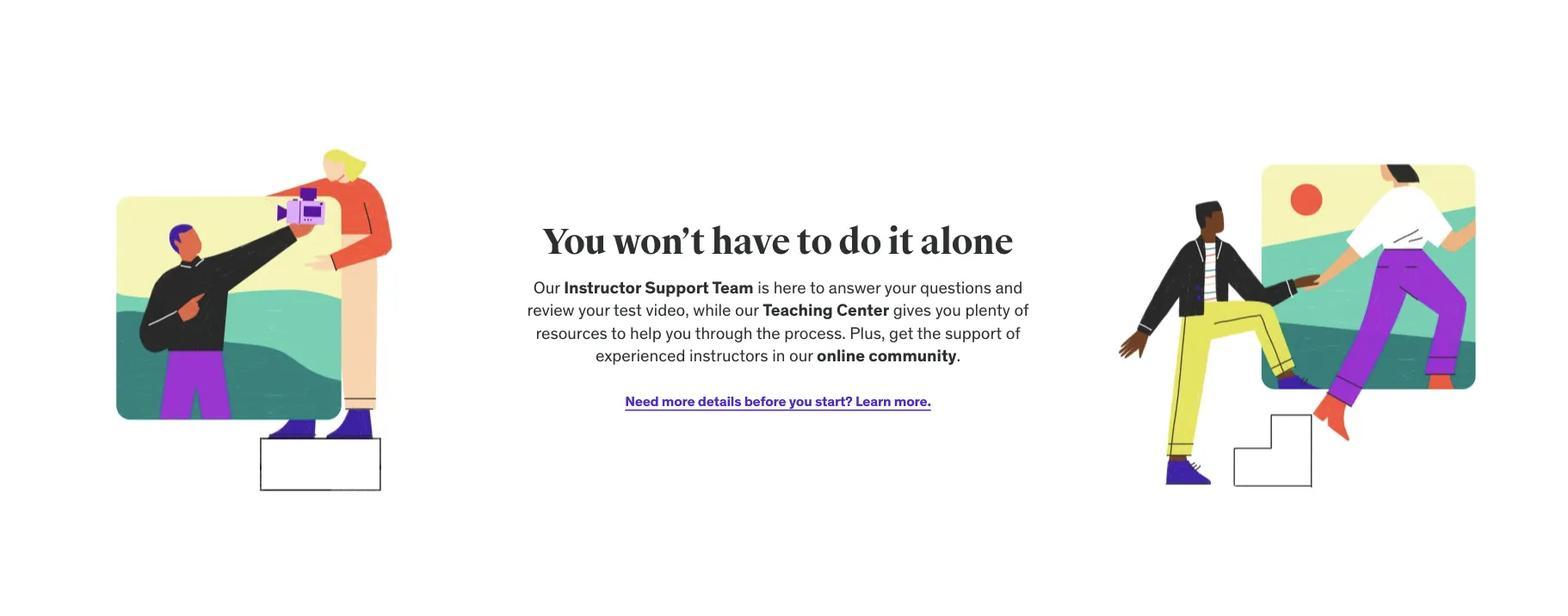 Task type: vqa. For each thing, say whether or not it's contained in the screenshot.
DATABASE DESIGN & DEVELOPMENT link
no



Task type: locate. For each thing, give the bounding box(es) containing it.
to up teaching center
[[810, 277, 825, 297]]

1 horizontal spatial your
[[885, 277, 916, 297]]

our inside gives you plenty of resources to help you through the process. plus, get the support of experienced instructors in our
[[790, 345, 813, 366]]

have
[[712, 220, 791, 265]]

2 vertical spatial to
[[611, 323, 626, 343]]

you down video,
[[666, 323, 692, 343]]

1 the from the left
[[757, 323, 781, 343]]

test
[[614, 300, 642, 320]]

resources
[[536, 323, 608, 343]]

of down and on the right top of the page
[[1015, 300, 1029, 320]]

to left the do
[[797, 220, 832, 265]]

our
[[735, 300, 759, 320], [790, 345, 813, 366]]

gives you plenty of resources to help you through the process. plus, get the support of experienced instructors in our
[[536, 300, 1029, 366]]

the up in
[[757, 323, 781, 343]]

1 vertical spatial you
[[666, 323, 692, 343]]

help
[[630, 323, 662, 343]]

of down the 'plenty'
[[1006, 323, 1021, 343]]

start?
[[815, 393, 853, 410]]

teaching
[[763, 300, 833, 320]]

review
[[527, 300, 575, 320]]

get
[[890, 323, 914, 343]]

0 vertical spatial our
[[735, 300, 759, 320]]

our down team
[[735, 300, 759, 320]]

1 vertical spatial our
[[790, 345, 813, 366]]

community
[[869, 345, 957, 366]]

need
[[625, 393, 659, 410]]

you
[[936, 300, 962, 320], [666, 323, 692, 343], [789, 393, 813, 410]]

online community .
[[817, 345, 961, 366]]

online
[[817, 345, 865, 366]]

questions
[[920, 277, 992, 297]]

of
[[1015, 300, 1029, 320], [1006, 323, 1021, 343]]

your
[[885, 277, 916, 297], [579, 300, 610, 320]]

0 horizontal spatial our
[[735, 300, 759, 320]]

in
[[773, 345, 786, 366]]

to inside is here to answer your questions and review your test video, while our
[[810, 277, 825, 297]]

2 vertical spatial you
[[789, 393, 813, 410]]

1 vertical spatial to
[[810, 277, 825, 297]]

0 vertical spatial you
[[936, 300, 962, 320]]

to
[[797, 220, 832, 265], [810, 277, 825, 297], [611, 323, 626, 343]]

instructor
[[564, 277, 642, 297]]

our right in
[[790, 345, 813, 366]]

the right the get
[[917, 323, 942, 343]]

0 horizontal spatial your
[[579, 300, 610, 320]]

our inside is here to answer your questions and review your test video, while our
[[735, 300, 759, 320]]

you won't have to do it alone
[[543, 220, 1014, 265]]

the
[[757, 323, 781, 343], [917, 323, 942, 343]]

your down instructor
[[579, 300, 610, 320]]

you
[[543, 220, 607, 265]]

plus,
[[850, 323, 886, 343]]

your up gives
[[885, 277, 916, 297]]

0 vertical spatial your
[[885, 277, 916, 297]]

0 horizontal spatial you
[[666, 323, 692, 343]]

0 horizontal spatial the
[[757, 323, 781, 343]]

through
[[695, 323, 753, 343]]

more.
[[895, 393, 931, 410]]

support
[[645, 277, 709, 297]]

you down questions
[[936, 300, 962, 320]]

1 horizontal spatial our
[[790, 345, 813, 366]]

1 horizontal spatial the
[[917, 323, 942, 343]]

answer
[[829, 277, 881, 297]]

you left start?
[[789, 393, 813, 410]]

to down test
[[611, 323, 626, 343]]



Task type: describe. For each thing, give the bounding box(es) containing it.
need more details before you start? learn more.
[[625, 393, 931, 410]]

here
[[774, 277, 807, 297]]

1 horizontal spatial you
[[789, 393, 813, 410]]

it
[[888, 220, 914, 265]]

1 vertical spatial your
[[579, 300, 610, 320]]

support
[[945, 323, 1002, 343]]

do
[[839, 220, 882, 265]]

is here to answer your questions and review your test video, while our
[[527, 277, 1023, 320]]

our instructor support team
[[534, 277, 754, 297]]

and
[[996, 277, 1023, 297]]

center
[[837, 300, 890, 320]]

is
[[758, 277, 770, 297]]

experienced
[[596, 345, 686, 366]]

before
[[745, 393, 787, 410]]

.
[[957, 345, 961, 366]]

process.
[[785, 323, 846, 343]]

2 horizontal spatial you
[[936, 300, 962, 320]]

won't
[[613, 220, 705, 265]]

1 vertical spatial of
[[1006, 323, 1021, 343]]

plenty
[[966, 300, 1011, 320]]

0 vertical spatial of
[[1015, 300, 1029, 320]]

our
[[534, 277, 560, 297]]

details
[[698, 393, 742, 410]]

alone
[[921, 220, 1014, 265]]

2 the from the left
[[917, 323, 942, 343]]

video,
[[646, 300, 690, 320]]

while
[[693, 300, 731, 320]]

more
[[662, 393, 695, 410]]

team
[[713, 277, 754, 297]]

need more details before you start? learn more. link
[[625, 381, 931, 423]]

0 vertical spatial to
[[797, 220, 832, 265]]

to inside gives you plenty of resources to help you through the process. plus, get the support of experienced instructors in our
[[611, 323, 626, 343]]

instructors
[[690, 345, 769, 366]]

teaching center
[[763, 300, 890, 320]]

gives
[[894, 300, 932, 320]]

learn
[[856, 393, 892, 410]]



